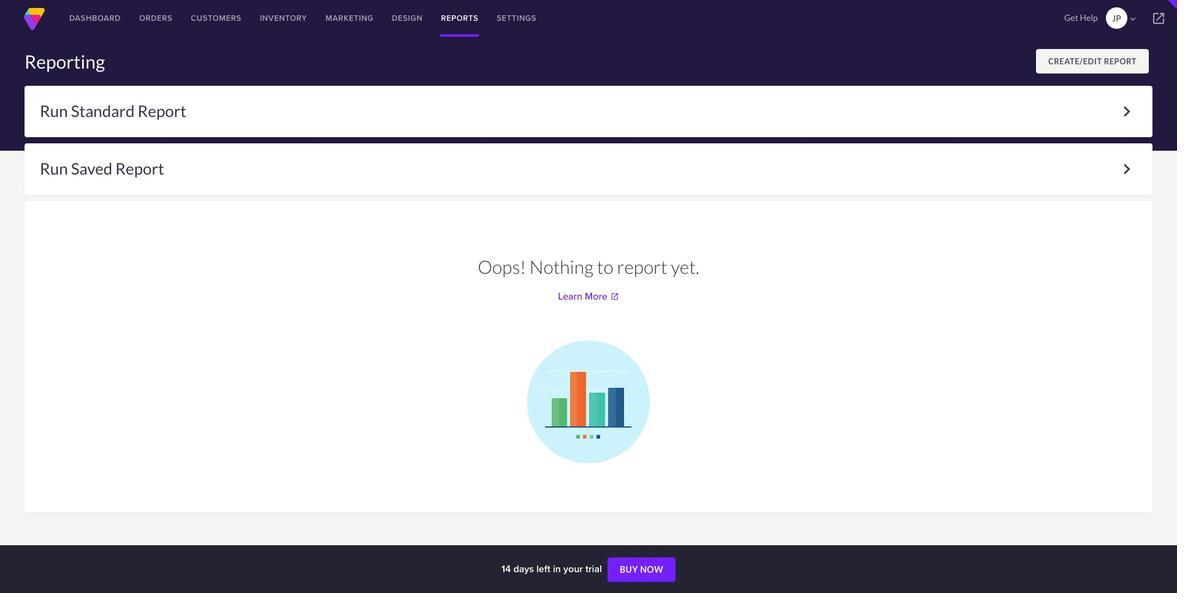 Task type: describe. For each thing, give the bounding box(es) containing it.

[[1128, 13, 1139, 25]]

buy now link
[[608, 558, 676, 583]]

create/edit
[[1049, 56, 1103, 66]]

14 days left in your trial
[[502, 562, 605, 577]]

trial
[[586, 562, 602, 577]]

run for run saved report
[[40, 159, 68, 178]]

to
[[597, 256, 614, 278]]

inventory
[[260, 12, 307, 24]]

buy
[[620, 565, 638, 575]]

days
[[514, 562, 534, 577]]

expand_more for run saved report
[[1117, 159, 1138, 180]]

learn
[[558, 290, 583, 304]]

now
[[640, 565, 664, 575]]


[[1152, 11, 1167, 26]]

create/edit report
[[1049, 56, 1137, 66]]

marketing
[[326, 12, 374, 24]]

run for run standard report
[[40, 101, 68, 121]]

run standard report
[[40, 101, 186, 121]]

buy now
[[620, 565, 664, 575]]

customers
[[191, 12, 242, 24]]

reporting
[[25, 50, 105, 72]]

nothing
[[530, 256, 594, 278]]

run saved report
[[40, 159, 164, 178]]

report
[[617, 256, 668, 278]]



Task type: locate. For each thing, give the bounding box(es) containing it.
your
[[564, 562, 583, 577]]

2 run from the top
[[40, 159, 68, 178]]

learn more link
[[558, 290, 619, 304]]

settings
[[497, 12, 537, 24]]

0 vertical spatial report
[[1104, 56, 1137, 66]]

create/edit report link
[[1037, 49, 1149, 74]]

saved
[[71, 159, 112, 178]]

reports
[[441, 12, 479, 24]]

dashboard
[[69, 12, 121, 24]]

oops!
[[478, 256, 526, 278]]

orders
[[139, 12, 173, 24]]

0 vertical spatial run
[[40, 101, 68, 121]]

help
[[1080, 12, 1098, 23]]

more
[[585, 290, 608, 304]]

in
[[553, 562, 561, 577]]

1 vertical spatial expand_more
[[1117, 159, 1138, 180]]

report for run saved report
[[116, 159, 164, 178]]

learn more
[[558, 290, 608, 304]]

expand_more for run standard report
[[1117, 101, 1138, 122]]

yet.
[[671, 256, 700, 278]]

1 run from the top
[[40, 101, 68, 121]]

left
[[537, 562, 551, 577]]

report down "jp"
[[1104, 56, 1137, 66]]

0 vertical spatial expand_more
[[1117, 101, 1138, 122]]

2 vertical spatial report
[[116, 159, 164, 178]]

expand_more
[[1117, 101, 1138, 122], [1117, 159, 1138, 180]]

design
[[392, 12, 423, 24]]

run
[[40, 101, 68, 121], [40, 159, 68, 178]]

report for run standard report
[[138, 101, 186, 121]]

14
[[502, 562, 511, 577]]

1 expand_more from the top
[[1117, 101, 1138, 122]]

report inside create/edit report link
[[1104, 56, 1137, 66]]

get help
[[1065, 12, 1098, 23]]

oops! nothing to report yet.
[[478, 256, 700, 278]]

report right saved
[[116, 159, 164, 178]]

2 expand_more from the top
[[1117, 159, 1138, 180]]

1 vertical spatial report
[[138, 101, 186, 121]]

 link
[[1141, 0, 1178, 37]]

run left the standard
[[40, 101, 68, 121]]

report
[[1104, 56, 1137, 66], [138, 101, 186, 121], [116, 159, 164, 178]]

run left saved
[[40, 159, 68, 178]]

standard
[[71, 101, 135, 121]]

1 vertical spatial run
[[40, 159, 68, 178]]

get
[[1065, 12, 1079, 23]]

oops! you don't have anything to report on yet. image
[[527, 341, 650, 464]]

jp
[[1113, 13, 1122, 23]]

report right the standard
[[138, 101, 186, 121]]

dashboard link
[[60, 0, 130, 37]]



Task type: vqa. For each thing, say whether or not it's contained in the screenshot.
1st ADD from the left
no



